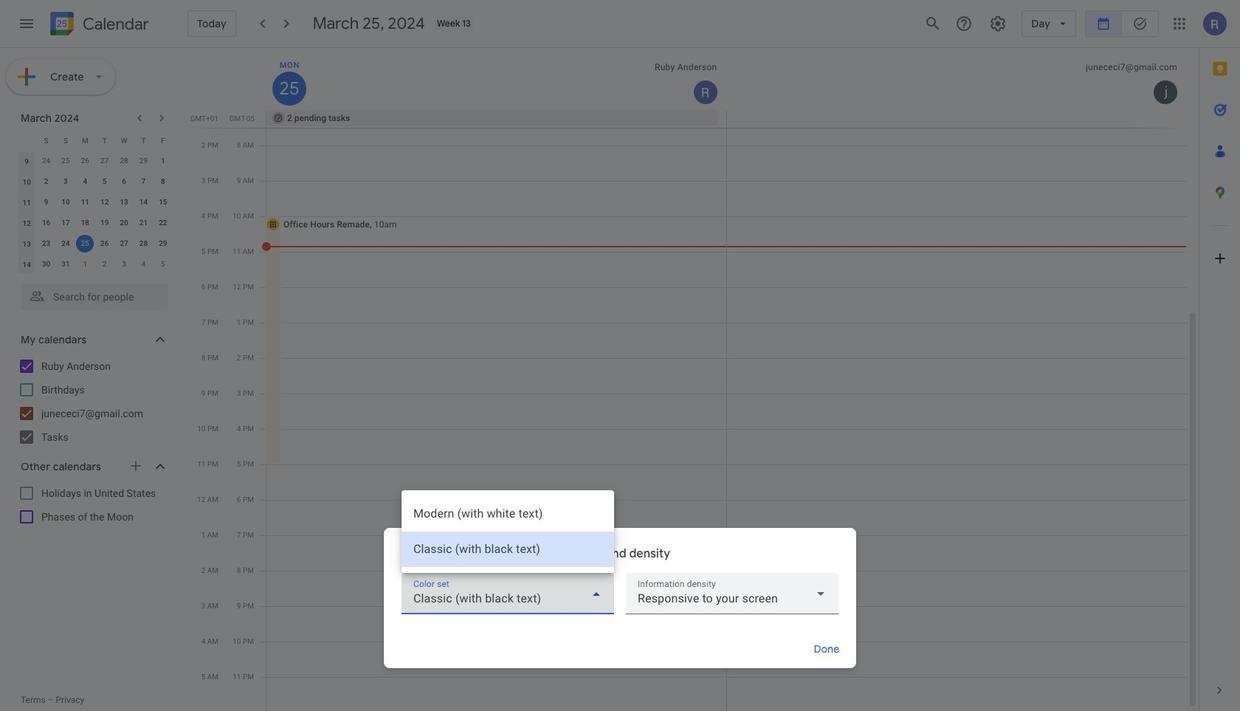 Task type: locate. For each thing, give the bounding box(es) containing it.
row group inside march 2024 grid
[[17, 151, 173, 275]]

calendar element
[[47, 9, 149, 41]]

7 element
[[135, 173, 152, 190]]

1 horizontal spatial column header
[[267, 48, 727, 110]]

24 element
[[57, 235, 75, 253]]

1 vertical spatial column header
[[17, 130, 36, 151]]

4 element
[[76, 173, 94, 190]]

8 element
[[154, 173, 172, 190]]

25, today element
[[76, 235, 94, 253]]

dialog
[[384, 490, 856, 668]]

None search field
[[0, 278, 183, 310]]

february 27 element
[[96, 152, 113, 170]]

12 element
[[96, 193, 113, 211]]

1 option from the top
[[402, 496, 614, 532]]

february 26 element
[[76, 152, 94, 170]]

color set list box
[[402, 490, 614, 573]]

cell inside row group
[[75, 233, 95, 254]]

april 3 element
[[115, 255, 133, 273]]

20 element
[[115, 214, 133, 232]]

26 element
[[96, 235, 113, 253]]

heading
[[80, 15, 149, 33]]

15 element
[[154, 193, 172, 211]]

grid
[[189, 48, 1199, 711]]

3 element
[[57, 173, 75, 190]]

None field
[[402, 573, 614, 614], [626, 573, 839, 614], [402, 573, 614, 614], [626, 573, 839, 614]]

column header
[[267, 48, 727, 110], [17, 130, 36, 151]]

february 29 element
[[135, 152, 152, 170]]

heading inside the calendar element
[[80, 15, 149, 33]]

27 element
[[115, 235, 133, 253]]

0 horizontal spatial column header
[[17, 130, 36, 151]]

5 element
[[96, 173, 113, 190]]

13 element
[[115, 193, 133, 211]]

february 28 element
[[115, 152, 133, 170]]

22 element
[[154, 214, 172, 232]]

11 element
[[76, 193, 94, 211]]

row
[[260, 110, 1199, 128], [17, 130, 173, 151], [17, 151, 173, 171], [17, 171, 173, 192], [17, 192, 173, 213], [17, 213, 173, 233], [17, 233, 173, 254], [17, 254, 173, 275]]

tab list
[[1200, 48, 1240, 670]]

row group
[[17, 151, 173, 275]]

april 2 element
[[96, 255, 113, 273]]

cell
[[75, 233, 95, 254]]

option
[[402, 496, 614, 532], [402, 532, 614, 567]]



Task type: vqa. For each thing, say whether or not it's contained in the screenshot.
5 PM PM
no



Task type: describe. For each thing, give the bounding box(es) containing it.
february 24 element
[[37, 152, 55, 170]]

17 element
[[57, 214, 75, 232]]

2 element
[[37, 173, 55, 190]]

23 element
[[37, 235, 55, 253]]

29 element
[[154, 235, 172, 253]]

0 vertical spatial column header
[[267, 48, 727, 110]]

18 element
[[76, 214, 94, 232]]

6 element
[[115, 173, 133, 190]]

21 element
[[135, 214, 152, 232]]

february 25 element
[[57, 152, 75, 170]]

16 element
[[37, 214, 55, 232]]

30 element
[[37, 255, 55, 273]]

2 option from the top
[[402, 532, 614, 567]]

my calendars list
[[3, 354, 183, 449]]

1 element
[[154, 152, 172, 170]]

31 element
[[57, 255, 75, 273]]

column header inside march 2024 grid
[[17, 130, 36, 151]]

14 element
[[135, 193, 152, 211]]

april 1 element
[[76, 255, 94, 273]]

april 5 element
[[154, 255, 172, 273]]

10 element
[[57, 193, 75, 211]]

main drawer image
[[18, 15, 35, 32]]

other calendars list
[[3, 481, 183, 529]]

19 element
[[96, 214, 113, 232]]

28 element
[[135, 235, 152, 253]]

9 element
[[37, 193, 55, 211]]

april 4 element
[[135, 255, 152, 273]]

march 2024 grid
[[14, 130, 173, 275]]



